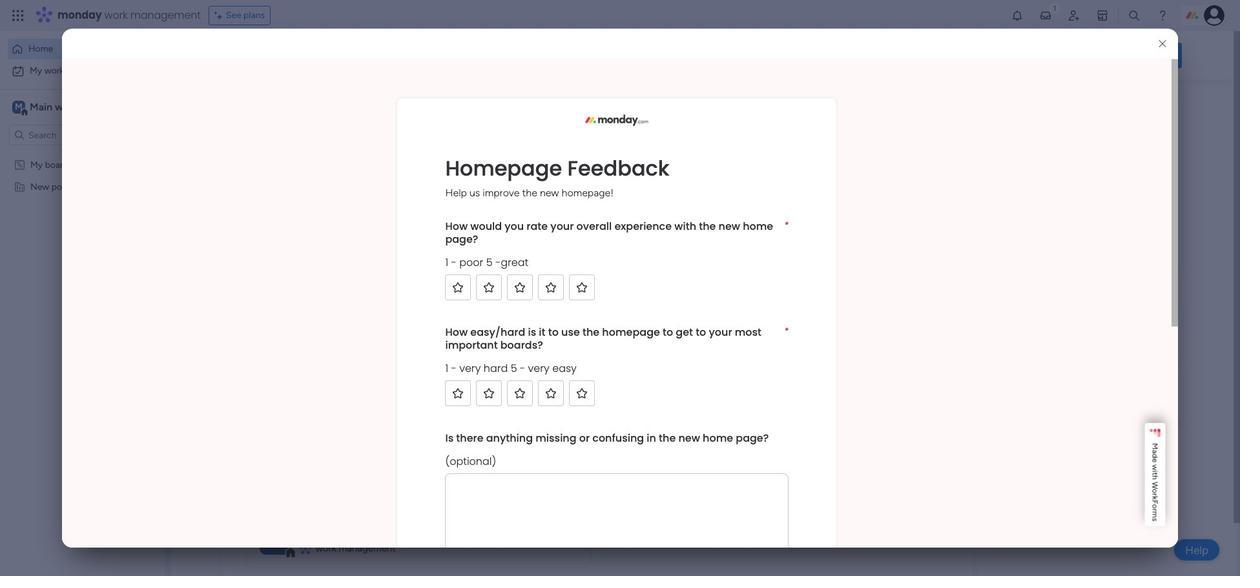 Task type: locate. For each thing, give the bounding box(es) containing it.
see plans image
[[214, 8, 226, 23]]

0 vertical spatial option
[[8, 39, 157, 59]]

notifications image
[[1011, 9, 1024, 22]]

2 vertical spatial option
[[0, 153, 165, 155]]

search everything image
[[1128, 9, 1141, 22]]

add to favorites image
[[389, 236, 401, 249]]

invite members image
[[1068, 9, 1081, 22]]

getting started element
[[989, 309, 1183, 360]]

jacob simon image
[[1205, 5, 1225, 26]]

list box
[[0, 151, 165, 372]]

1 image
[[1049, 1, 1061, 15]]

workspace image
[[12, 100, 25, 114]]

update feed image
[[1040, 9, 1053, 22]]

select product image
[[12, 9, 25, 22]]

templates image image
[[1000, 98, 1171, 187]]

v2 user feedback image
[[999, 48, 1009, 63]]

quick search results list box
[[238, 121, 958, 292]]

help center element
[[989, 371, 1183, 422]]

option
[[8, 39, 157, 59], [8, 61, 157, 81], [0, 153, 165, 155]]



Task type: describe. For each thing, give the bounding box(es) containing it.
workspace selection element
[[12, 100, 108, 116]]

help image
[[1157, 9, 1170, 22]]

1 vertical spatial option
[[8, 61, 157, 81]]

component image
[[300, 543, 311, 554]]

monday marketplace image
[[1097, 9, 1110, 22]]

workspace image
[[260, 524, 291, 555]]

Search in workspace field
[[27, 128, 108, 142]]

v2 bolt switch image
[[1100, 48, 1107, 62]]

public board image
[[432, 236, 447, 250]]



Task type: vqa. For each thing, say whether or not it's contained in the screenshot.
NOW
no



